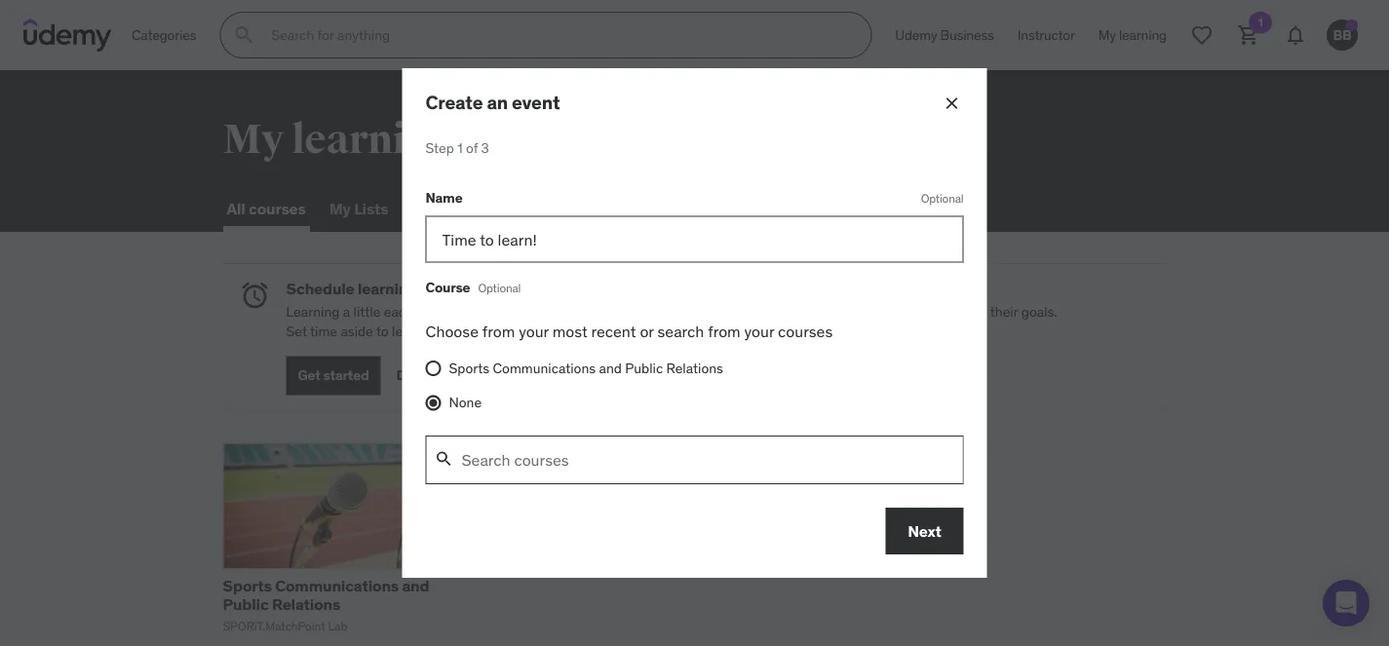 Task type: describe. For each thing, give the bounding box(es) containing it.
little
[[353, 303, 381, 320]]

udemy business
[[895, 26, 994, 44]]

1 a from the left
[[343, 303, 350, 320]]

my lists link
[[325, 185, 392, 232]]

sports for sports communications and public relations sporit.matchpoint lab
[[223, 576, 272, 596]]

day
[[417, 303, 438, 320]]

likely
[[903, 303, 934, 320]]

students
[[626, 303, 680, 320]]

1 your from the left
[[519, 322, 549, 342]]

1
[[457, 139, 463, 156]]

lists
[[354, 198, 388, 218]]

event
[[512, 91, 560, 114]]

0 horizontal spatial to
[[376, 322, 389, 340]]

archived
[[494, 198, 558, 218]]

all
[[227, 198, 245, 218]]

shows
[[557, 303, 595, 320]]

create an event
[[426, 91, 560, 114]]

2 your from the left
[[744, 322, 774, 342]]

started
[[323, 367, 369, 384]]

their
[[990, 303, 1018, 320]]

get
[[298, 367, 320, 384]]

none
[[449, 394, 482, 411]]

of
[[466, 139, 478, 156]]

learning tools
[[582, 198, 685, 218]]

adds
[[441, 303, 471, 320]]

and for sports communications and public relations sporit.matchpoint lab
[[402, 576, 429, 596]]

dismiss
[[396, 367, 447, 384]]

relations for sports communications and public relations sporit.matchpoint lab
[[272, 595, 340, 615]]

habit
[[812, 303, 843, 320]]

relations for sports communications and public relations
[[666, 359, 723, 377]]

name
[[426, 189, 463, 207]]

0 vertical spatial learning
[[582, 198, 645, 218]]

lab
[[328, 619, 347, 634]]

aside
[[341, 322, 373, 340]]

all courses link
[[223, 185, 310, 232]]

my learning
[[223, 114, 455, 165]]

communications for sports communications and public relations sporit.matchpoint lab
[[275, 576, 399, 596]]

that
[[598, 303, 623, 320]]

up.
[[474, 303, 493, 320]]

public for sports communications and public relations
[[625, 359, 663, 377]]

courses inside 'link'
[[249, 198, 306, 218]]

my for my learning
[[223, 114, 284, 165]]

learning down "that"
[[606, 322, 656, 340]]

schedule
[[286, 279, 354, 299]]

1 horizontal spatial optional
[[921, 191, 964, 206]]

reminders
[[475, 322, 537, 340]]

learning tools link
[[578, 185, 689, 232]]

most
[[553, 322, 588, 342]]

Time to learn! text field
[[426, 216, 964, 263]]

are
[[846, 303, 865, 320]]

submit search image
[[232, 23, 256, 47]]

create
[[426, 91, 483, 114]]

choose
[[426, 322, 479, 342]]

sports communications and public relations link
[[223, 576, 429, 615]]

get
[[452, 322, 472, 340]]

who
[[683, 303, 708, 320]]

1 from from the left
[[482, 322, 515, 342]]

my lists
[[329, 198, 388, 218]]

using
[[540, 322, 573, 340]]

communications for sports communications and public relations
[[493, 359, 596, 377]]

udemy business link
[[884, 12, 1006, 58]]

and inside "schedule learning time learning a little each day adds up. research shows that students who make learning a habit are more likely to reach their goals. set time aside to learn and get reminders using your learning scheduler."
[[426, 322, 449, 340]]

schedule learning time learning a little each day adds up. research shows that students who make learning a habit are more likely to reach their goals. set time aside to learn and get reminders using your learning scheduler.
[[286, 279, 1058, 340]]

reach
[[953, 303, 987, 320]]

create an event dialog
[[402, 68, 987, 578]]



Task type: locate. For each thing, give the bounding box(es) containing it.
0 vertical spatial to
[[937, 303, 950, 320]]

learning down schedule
[[286, 303, 340, 320]]

sports up sporit.matchpoint
[[223, 576, 272, 596]]

your down make
[[744, 322, 774, 342]]

0 vertical spatial relations
[[666, 359, 723, 377]]

0 horizontal spatial communications
[[275, 576, 399, 596]]

next button
[[886, 508, 964, 555]]

1 vertical spatial learning
[[286, 303, 340, 320]]

my left lists
[[329, 198, 351, 218]]

communications inside create an event 'dialog'
[[493, 359, 596, 377]]

learning up each
[[358, 279, 417, 299]]

learning left tools
[[582, 198, 645, 218]]

0 vertical spatial time
[[421, 279, 454, 299]]

0 horizontal spatial from
[[482, 322, 515, 342]]

1 vertical spatial courses
[[778, 322, 833, 342]]

learn
[[392, 322, 423, 340]]

courses
[[249, 198, 306, 218], [778, 322, 833, 342]]

research
[[496, 303, 554, 320]]

public up sporit.matchpoint
[[223, 595, 269, 615]]

your
[[519, 322, 549, 342], [744, 322, 774, 342], [577, 322, 603, 340]]

1 horizontal spatial your
[[577, 322, 603, 340]]

learning inside "schedule learning time learning a little each day adds up. research shows that students who make learning a habit are more likely to reach their goals. set time aside to learn and get reminders using your learning scheduler."
[[286, 303, 340, 320]]

public
[[625, 359, 663, 377], [223, 595, 269, 615]]

sports inside sports communications and public relations sporit.matchpoint lab
[[223, 576, 272, 596]]

a
[[343, 303, 350, 320], [801, 303, 808, 320]]

sporit.matchpoint
[[223, 619, 325, 634]]

communications down using
[[493, 359, 596, 377]]

0 vertical spatial public
[[625, 359, 663, 377]]

learning
[[291, 114, 455, 165], [358, 279, 417, 299], [748, 303, 798, 320], [606, 322, 656, 340]]

time up day
[[421, 279, 454, 299]]

step 1 of 3
[[426, 139, 489, 156]]

choose from your most recent or search from your courses
[[426, 322, 833, 342]]

1 horizontal spatial my
[[329, 198, 351, 218]]

0 horizontal spatial time
[[310, 322, 337, 340]]

and
[[426, 322, 449, 340], [599, 359, 622, 377], [402, 576, 429, 596]]

scheduler.
[[659, 322, 721, 340]]

dismiss button
[[396, 356, 447, 395]]

archived link
[[490, 185, 562, 232]]

sports inside create an event 'dialog'
[[449, 359, 490, 377]]

tools
[[649, 198, 685, 218]]

0 horizontal spatial courses
[[249, 198, 306, 218]]

my
[[223, 114, 284, 165], [329, 198, 351, 218]]

public inside sports communications and public relations sporit.matchpoint lab
[[223, 595, 269, 615]]

courses right all at top left
[[249, 198, 306, 218]]

from down make
[[708, 322, 741, 342]]

make
[[712, 303, 745, 320]]

1 horizontal spatial courses
[[778, 322, 833, 342]]

0 horizontal spatial my
[[223, 114, 284, 165]]

communications inside sports communications and public relations sporit.matchpoint lab
[[275, 576, 399, 596]]

optional up up.
[[478, 280, 521, 296]]

1 horizontal spatial communications
[[493, 359, 596, 377]]

my up all courses at top
[[223, 114, 284, 165]]

udemy
[[895, 26, 937, 44]]

and for sports communications and public relations
[[599, 359, 622, 377]]

relations up lab
[[272, 595, 340, 615]]

2 a from the left
[[801, 303, 808, 320]]

0 horizontal spatial optional
[[478, 280, 521, 296]]

3 your from the left
[[577, 322, 603, 340]]

small image
[[434, 450, 454, 469]]

time
[[421, 279, 454, 299], [310, 322, 337, 340]]

time right set
[[310, 322, 337, 340]]

and inside create an event 'dialog'
[[599, 359, 622, 377]]

and inside sports communications and public relations sporit.matchpoint lab
[[402, 576, 429, 596]]

0 horizontal spatial learning
[[286, 303, 340, 320]]

0 horizontal spatial your
[[519, 322, 549, 342]]

1 horizontal spatial relations
[[666, 359, 723, 377]]

1 vertical spatial sports
[[223, 576, 272, 596]]

relations down scheduler.
[[666, 359, 723, 377]]

2 from from the left
[[708, 322, 741, 342]]

optional down "close modal" image
[[921, 191, 964, 206]]

2 horizontal spatial your
[[744, 322, 774, 342]]

0 horizontal spatial relations
[[272, 595, 340, 615]]

more
[[869, 303, 900, 320]]

from
[[482, 322, 515, 342], [708, 322, 741, 342]]

sports communications and public relations
[[449, 359, 723, 377]]

next
[[908, 521, 942, 541]]

communications
[[493, 359, 596, 377], [275, 576, 399, 596]]

1 horizontal spatial public
[[625, 359, 663, 377]]

sports for sports communications and public relations
[[449, 359, 490, 377]]

1 vertical spatial optional
[[478, 280, 521, 296]]

1 horizontal spatial learning
[[582, 198, 645, 218]]

search
[[658, 322, 704, 342]]

course
[[426, 279, 470, 296]]

or
[[640, 322, 654, 342]]

sports
[[449, 359, 490, 377], [223, 576, 272, 596]]

public for sports communications and public relations sporit.matchpoint lab
[[223, 595, 269, 615]]

1 vertical spatial time
[[310, 322, 337, 340]]

instructor link
[[1006, 12, 1087, 58]]

udemy image
[[23, 19, 112, 52]]

3
[[481, 139, 489, 156]]

sports up none
[[449, 359, 490, 377]]

learning up lists
[[291, 114, 455, 165]]

1 vertical spatial relations
[[272, 595, 340, 615]]

wishlist
[[412, 198, 471, 218]]

0 horizontal spatial public
[[223, 595, 269, 615]]

0 horizontal spatial a
[[343, 303, 350, 320]]

1 horizontal spatial sports
[[449, 359, 490, 377]]

a left habit
[[801, 303, 808, 320]]

goals.
[[1022, 303, 1058, 320]]

close modal image
[[942, 94, 962, 113]]

set
[[286, 322, 307, 340]]

0 vertical spatial courses
[[249, 198, 306, 218]]

your down research in the left top of the page
[[519, 322, 549, 342]]

a left little
[[343, 303, 350, 320]]

to down little
[[376, 322, 389, 340]]

2 vertical spatial and
[[402, 576, 429, 596]]

from down up.
[[482, 322, 515, 342]]

instructor
[[1018, 26, 1075, 44]]

optional inside course optional
[[478, 280, 521, 296]]

each
[[384, 303, 413, 320]]

my for my lists
[[329, 198, 351, 218]]

courses inside create an event 'dialog'
[[778, 322, 833, 342]]

public inside create an event 'dialog'
[[625, 359, 663, 377]]

relations
[[666, 359, 723, 377], [272, 595, 340, 615]]

1 vertical spatial my
[[329, 198, 351, 218]]

step
[[426, 139, 454, 156]]

communications up lab
[[275, 576, 399, 596]]

0 vertical spatial communications
[[493, 359, 596, 377]]

0 vertical spatial my
[[223, 114, 284, 165]]

1 vertical spatial public
[[223, 595, 269, 615]]

business
[[940, 26, 994, 44]]

relations inside sports communications and public relations sporit.matchpoint lab
[[272, 595, 340, 615]]

all courses
[[227, 198, 306, 218]]

1 vertical spatial to
[[376, 322, 389, 340]]

your down 'shows'
[[577, 322, 603, 340]]

to
[[937, 303, 950, 320], [376, 322, 389, 340]]

0 vertical spatial and
[[426, 322, 449, 340]]

wishlist link
[[408, 185, 475, 232]]

learning right make
[[748, 303, 798, 320]]

to right likely in the right top of the page
[[937, 303, 950, 320]]

sports communications and public relations sporit.matchpoint lab
[[223, 576, 429, 634]]

1 horizontal spatial a
[[801, 303, 808, 320]]

0 vertical spatial optional
[[921, 191, 964, 206]]

an
[[487, 91, 508, 114]]

your inside "schedule learning time learning a little each day adds up. research shows that students who make learning a habit are more likely to reach their goals. set time aside to learn and get reminders using your learning scheduler."
[[577, 322, 603, 340]]

get started button
[[286, 356, 381, 395]]

1 vertical spatial and
[[599, 359, 622, 377]]

learning
[[582, 198, 645, 218], [286, 303, 340, 320]]

optional
[[921, 191, 964, 206], [478, 280, 521, 296]]

1 horizontal spatial from
[[708, 322, 741, 342]]

0 vertical spatial sports
[[449, 359, 490, 377]]

public down or in the left of the page
[[625, 359, 663, 377]]

recent
[[591, 322, 636, 342]]

relations inside create an event 'dialog'
[[666, 359, 723, 377]]

courses down habit
[[778, 322, 833, 342]]

Search courses text field
[[462, 437, 963, 484]]

1 horizontal spatial to
[[937, 303, 950, 320]]

get started
[[298, 367, 369, 384]]

1 horizontal spatial time
[[421, 279, 454, 299]]

1 vertical spatial communications
[[275, 576, 399, 596]]

0 horizontal spatial sports
[[223, 576, 272, 596]]

course optional
[[426, 279, 521, 296]]



Task type: vqa. For each thing, say whether or not it's contained in the screenshot.
Lab
yes



